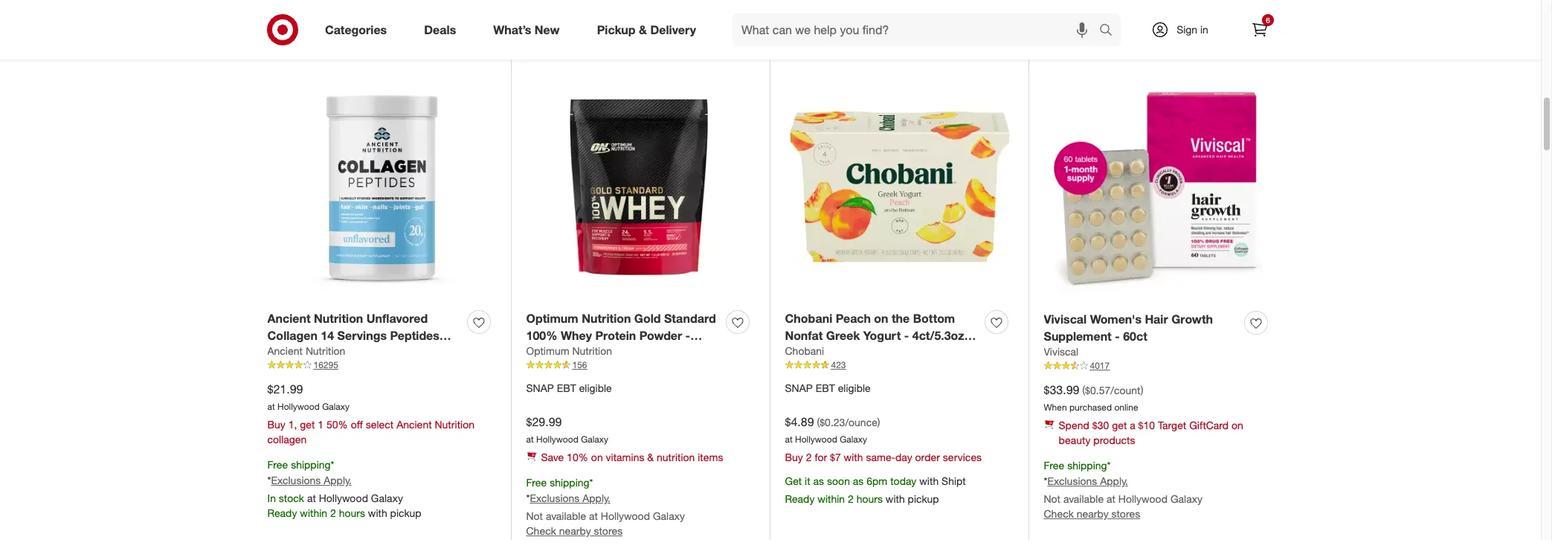 Task type: describe. For each thing, give the bounding box(es) containing it.
optimum for optimum nutrition
[[526, 345, 570, 357]]

in
[[1201, 23, 1209, 36]]

get inside $21.99 at hollywood galaxy buy 1, get 1 50% off select ancient nutrition collagen
[[300, 418, 315, 431]]

select
[[366, 418, 394, 431]]

snap ebt eligible for &
[[526, 381, 612, 394]]

exclusions for viviscal women's hair growth supplement - 60ct
[[1048, 475, 1097, 487]]

viviscal women's hair growth supplement - 60ct link
[[1044, 311, 1239, 345]]

order
[[915, 451, 940, 464]]

$4.89 ( $0.23 /ounce ) at hollywood galaxy buy 2 for $7 with same-day order services
[[785, 414, 982, 464]]

1 as from the left
[[813, 475, 824, 487]]

2 horizontal spatial &
[[647, 451, 654, 464]]

whey
[[561, 328, 592, 343]]

for
[[815, 451, 827, 464]]

at inside $21.99 at hollywood galaxy buy 1, get 1 50% off select ancient nutrition collagen
[[267, 401, 275, 412]]

free for ancient nutrition unflavored collagen 14 servings peptides powder - 9.8oz
[[267, 458, 288, 471]]

pickup & delivery link
[[584, 13, 715, 46]]

- left 24oz
[[655, 345, 660, 360]]

( for $33.99
[[1083, 383, 1085, 396]]

free shipping * * exclusions apply. not available at hollywood galaxy check nearby stores for $29.99
[[526, 476, 685, 537]]

$33.99
[[1044, 382, 1080, 397]]

vitamins
[[606, 451, 644, 464]]

women's
[[1090, 311, 1142, 326]]

search
[[1093, 23, 1128, 38]]

items
[[698, 451, 723, 464]]

chobani peach on the bottom nonfat greek yogurt - 4ct/5.3oz cups
[[785, 311, 964, 360]]

with inside $4.89 ( $0.23 /ounce ) at hollywood galaxy buy 2 for $7 with same-day order services
[[844, 451, 863, 464]]

snap for chobani peach on the bottom nonfat greek yogurt - 4ct/5.3oz cups
[[785, 381, 813, 394]]

1 add to cart from the left
[[792, 30, 840, 41]]

nutrition inside $21.99 at hollywood galaxy buy 1, get 1 50% off select ancient nutrition collagen
[[435, 418, 475, 431]]

viviscal for viviscal women's hair growth supplement - 60ct
[[1044, 311, 1087, 326]]

- inside "viviscal women's hair growth supplement - 60ct"
[[1115, 328, 1120, 343]]

at down products
[[1107, 492, 1116, 505]]

nonfat
[[785, 328, 823, 343]]

pickup inside get it as soon as 6pm today with shipt ready within 2 hours with pickup
[[908, 493, 939, 505]]

the
[[892, 311, 910, 326]]

14
[[321, 328, 334, 343]]

within inside the "free shipping * * exclusions apply. in stock at  hollywood galaxy ready within 2 hours with pickup"
[[300, 507, 327, 519]]

products
[[1094, 434, 1135, 446]]

nutrition for optimum nutrition gold standard 100% whey protein powder - strawberries & cream - 24oz
[[582, 311, 631, 326]]

available for $33.99
[[1064, 492, 1104, 505]]

/ounce
[[845, 415, 878, 428]]

nutrition for ancient nutrition
[[306, 345, 345, 357]]

unflavored
[[366, 311, 428, 326]]

2 to from the left
[[1070, 30, 1079, 41]]

services
[[943, 451, 982, 464]]

collagen
[[267, 433, 307, 446]]

it inside get it as soon as 6pm today with shipt ready within 2 hours with pickup
[[805, 475, 811, 487]]

ancient nutrition unflavored collagen 14 servings peptides powder - 9.8oz
[[267, 311, 439, 360]]

servings
[[337, 328, 387, 343]]

same-
[[866, 451, 896, 464]]

online
[[1115, 402, 1138, 413]]

viviscal link
[[1044, 345, 1079, 360]]

protein
[[595, 328, 636, 343]]

ebt for &
[[557, 381, 576, 394]]

What can we help you find? suggestions appear below search field
[[733, 13, 1103, 46]]

save 10% on vitamins & nutrition items
[[541, 451, 723, 464]]

1 add to cart button from the left
[[785, 24, 846, 48]]

free for viviscal women's hair growth supplement - 60ct
[[1044, 459, 1065, 472]]

0 horizontal spatial it
[[306, 30, 311, 41]]

hollywood inside $29.99 at hollywood galaxy
[[536, 434, 579, 445]]

stores for $29.99
[[594, 524, 623, 537]]

pickup & delivery
[[597, 22, 696, 37]]

on inside spend $30 get a $10 target giftcard on beauty products
[[1232, 419, 1244, 432]]

galaxy inside $29.99 at hollywood galaxy
[[581, 434, 608, 445]]

ebt for cups
[[816, 381, 835, 394]]

24oz
[[663, 345, 690, 360]]

1 add from the left
[[792, 30, 809, 41]]

exclusions for ancient nutrition unflavored collagen 14 servings peptides powder - 9.8oz
[[271, 474, 321, 487]]

purchased
[[1070, 402, 1112, 413]]

$21.99 at hollywood galaxy buy 1, get 1 50% off select ancient nutrition collagen
[[267, 381, 475, 446]]

0 vertical spatial &
[[639, 22, 647, 37]]

save
[[541, 451, 564, 464]]

check for $29.99
[[526, 524, 556, 537]]

50%
[[327, 418, 348, 431]]

- for protein
[[686, 328, 690, 343]]

9.8oz
[[322, 345, 351, 360]]

cups
[[785, 345, 815, 360]]

a
[[1130, 419, 1136, 432]]

deliver it for 1st the deliver it button from the left
[[274, 30, 311, 41]]

pickup inside the "free shipping * * exclusions apply. in stock at  hollywood galaxy ready within 2 hours with pickup"
[[390, 507, 421, 519]]

423
[[831, 360, 846, 371]]

nearby for $33.99
[[1077, 507, 1109, 520]]

deals
[[424, 22, 456, 37]]

- for greek
[[904, 328, 909, 343]]

today
[[890, 475, 917, 487]]

spend $30 get a $10 target giftcard on beauty products
[[1059, 419, 1244, 446]]

optimum nutrition
[[526, 345, 612, 357]]

cream
[[614, 345, 652, 360]]

optimum nutrition gold standard 100% whey protein powder - strawberries & cream - 24oz
[[526, 311, 716, 360]]

ancient inside $21.99 at hollywood galaxy buy 1, get 1 50% off select ancient nutrition collagen
[[397, 418, 432, 431]]

2 as from the left
[[853, 475, 864, 487]]

galaxy inside $4.89 ( $0.23 /ounce ) at hollywood galaxy buy 2 for $7 with same-day order services
[[840, 434, 867, 445]]

2 cart from the left
[[1081, 30, 1099, 41]]

powder for collagen
[[267, 345, 310, 360]]

chobani for chobani
[[785, 345, 824, 357]]

at inside the "free shipping * * exclusions apply. in stock at  hollywood galaxy ready within 2 hours with pickup"
[[307, 492, 316, 504]]

100%
[[526, 328, 558, 343]]

$0.23
[[820, 415, 845, 428]]

what's new
[[493, 22, 560, 37]]

stores for $33.99
[[1112, 507, 1140, 520]]

- for peptides
[[313, 345, 318, 360]]

viviscal for viviscal
[[1044, 345, 1079, 358]]

4017 link
[[1044, 360, 1274, 373]]

1 horizontal spatial it
[[565, 30, 570, 41]]

peach
[[836, 311, 871, 326]]

shipt
[[942, 475, 966, 487]]

hollywood inside the "free shipping * * exclusions apply. in stock at  hollywood galaxy ready within 2 hours with pickup"
[[319, 492, 368, 504]]

) for $33.99
[[1141, 383, 1144, 396]]

new
[[535, 22, 560, 37]]

optimum nutrition link
[[526, 344, 612, 359]]

day
[[896, 451, 912, 464]]

on for items
[[591, 451, 603, 464]]

sponsored
[[717, 40, 761, 51]]

shipping for optimum nutrition gold standard 100% whey protein powder - strawberries & cream - 24oz
[[550, 476, 590, 489]]

optimum for optimum nutrition gold standard 100% whey protein powder - strawberries & cream - 24oz
[[526, 311, 578, 326]]

$33.99 ( $0.57 /count ) when purchased online
[[1044, 382, 1144, 413]]

spend
[[1059, 419, 1090, 432]]

sign in
[[1177, 23, 1209, 36]]

nutrition for optimum nutrition
[[572, 345, 612, 357]]



Task type: vqa. For each thing, say whether or not it's contained in the screenshot.
'Advil Ibuprofen Dual Action NSAID Back Pain Reliever Caplet - 72ct' image
no



Task type: locate. For each thing, give the bounding box(es) containing it.
shipping for viviscal women's hair growth supplement - 60ct
[[1068, 459, 1107, 472]]

hollywood up "for"
[[795, 434, 837, 445]]

viviscal women's hair growth supplement - 60ct image
[[1044, 72, 1274, 302], [1044, 72, 1274, 302]]

2 horizontal spatial exclusions apply. link
[[1048, 475, 1128, 487]]

viviscal inside "viviscal women's hair growth supplement - 60ct"
[[1044, 311, 1087, 326]]

ancient
[[267, 311, 311, 326], [267, 345, 303, 357], [397, 418, 432, 431]]

ancient nutrition unflavored collagen 14 servings peptides powder - 9.8oz image
[[267, 72, 497, 301], [267, 72, 497, 301]]

hollywood up the '1,'
[[277, 401, 320, 412]]

1 horizontal spatial check nearby stores button
[[1044, 507, 1140, 521]]

1 eligible from the left
[[579, 381, 612, 394]]

apply. down 50%
[[324, 474, 352, 487]]

it right new
[[565, 30, 570, 41]]

on inside chobani peach on the bottom nonfat greek yogurt - 4ct/5.3oz cups
[[874, 311, 888, 326]]

chobani peach on the bottom nonfat greek yogurt - 4ct/5.3oz cups image
[[785, 72, 1014, 301], [785, 72, 1014, 301]]

add to cart button
[[785, 24, 846, 48], [1044, 24, 1105, 48]]

0 horizontal spatial stores
[[594, 524, 623, 537]]

- down standard
[[686, 328, 690, 343]]

not down beauty
[[1044, 492, 1061, 505]]

1 vertical spatial chobani
[[785, 345, 824, 357]]

*
[[331, 458, 334, 471], [1107, 459, 1111, 472], [267, 474, 271, 487], [1044, 475, 1048, 487], [590, 476, 593, 489], [526, 492, 530, 504]]

stores
[[1112, 507, 1140, 520], [594, 524, 623, 537]]

buy
[[267, 418, 286, 431], [785, 451, 803, 464]]

apply. inside the "free shipping * * exclusions apply. in stock at  hollywood galaxy ready within 2 hours with pickup"
[[324, 474, 352, 487]]

ancient right select
[[397, 418, 432, 431]]

1 deliver it from the left
[[274, 30, 311, 41]]

it right get
[[805, 475, 811, 487]]

exclusions apply. link up 'stock'
[[271, 474, 352, 487]]

1 snap ebt eligible from the left
[[526, 381, 612, 394]]

16295 link
[[267, 359, 497, 372]]

not for $33.99
[[1044, 492, 1061, 505]]

1 cart from the left
[[822, 30, 840, 41]]

free for optimum nutrition gold standard 100% whey protein powder - strawberries & cream - 24oz
[[526, 476, 547, 489]]

1 horizontal spatial powder
[[640, 328, 682, 343]]

& left nutrition
[[647, 451, 654, 464]]

1 vertical spatial optimum
[[526, 345, 570, 357]]

- down the
[[904, 328, 909, 343]]

shipping for ancient nutrition unflavored collagen 14 servings peptides powder - 9.8oz
[[291, 458, 331, 471]]

1 vertical spatial on
[[1232, 419, 1244, 432]]

beauty
[[1059, 434, 1091, 446]]

0 horizontal spatial check nearby stores button
[[526, 524, 623, 539]]

) inside $4.89 ( $0.23 /ounce ) at hollywood galaxy buy 2 for $7 with same-day order services
[[878, 415, 880, 428]]

1 horizontal spatial to
[[1070, 30, 1079, 41]]

1 horizontal spatial snap
[[785, 381, 813, 394]]

greek
[[826, 328, 860, 343]]

ready inside the "free shipping * * exclusions apply. in stock at  hollywood galaxy ready within 2 hours with pickup"
[[267, 507, 297, 519]]

optimum nutrition gold standard 100% whey protein powder - strawberries & cream - 24oz link
[[526, 310, 720, 360]]

1 vertical spatial available
[[546, 510, 586, 522]]

at inside $29.99 at hollywood galaxy
[[526, 434, 534, 445]]

2 snap from the left
[[785, 381, 813, 394]]

2 horizontal spatial on
[[1232, 419, 1244, 432]]

sign in link
[[1139, 13, 1232, 46]]

deliver it button
[[267, 24, 318, 48], [526, 24, 577, 48]]

nutrition inside optimum nutrition gold standard 100% whey protein powder - strawberries & cream - 24oz
[[582, 311, 631, 326]]

hours
[[857, 493, 883, 505], [339, 507, 365, 519]]

in
[[267, 492, 276, 504]]

6 link
[[1244, 13, 1276, 46]]

at right 'stock'
[[307, 492, 316, 504]]

deliver it for 1st the deliver it button from right
[[533, 30, 570, 41]]

nutrition inside ancient nutrition unflavored collagen 14 servings peptides powder - 9.8oz
[[314, 311, 363, 326]]

deliver it button left categories
[[267, 24, 318, 48]]

&
[[639, 22, 647, 37], [602, 345, 611, 360], [647, 451, 654, 464]]

1 vertical spatial viviscal
[[1044, 345, 1079, 358]]

snap up $4.89
[[785, 381, 813, 394]]

156 link
[[526, 359, 755, 372]]

ready down get
[[785, 493, 815, 505]]

hollywood down products
[[1119, 492, 1168, 505]]

galaxy inside the "free shipping * * exclusions apply. in stock at  hollywood galaxy ready within 2 hours with pickup"
[[371, 492, 403, 504]]

free down collagen
[[267, 458, 288, 471]]

what's
[[493, 22, 531, 37]]

2 add to cart button from the left
[[1044, 24, 1105, 48]]

ancient nutrition
[[267, 345, 345, 357]]

growth
[[1172, 311, 1213, 326]]

0 horizontal spatial (
[[817, 415, 820, 428]]

powder inside ancient nutrition unflavored collagen 14 servings peptides powder - 9.8oz
[[267, 345, 310, 360]]

giftcard
[[1190, 419, 1229, 432]]

0 horizontal spatial on
[[591, 451, 603, 464]]

ready inside get it as soon as 6pm today with shipt ready within 2 hours with pickup
[[785, 493, 815, 505]]

1 horizontal spatial nearby
[[1077, 507, 1109, 520]]

buy left the '1,'
[[267, 418, 286, 431]]

deliver left categories
[[274, 30, 304, 41]]

0 horizontal spatial available
[[546, 510, 586, 522]]

2 eligible from the left
[[838, 381, 871, 394]]

2 horizontal spatial it
[[805, 475, 811, 487]]

0 vertical spatial nearby
[[1077, 507, 1109, 520]]

0 vertical spatial ready
[[785, 493, 815, 505]]

as
[[813, 475, 824, 487], [853, 475, 864, 487]]

nutrition for ancient nutrition unflavored collagen 14 servings peptides powder - 9.8oz
[[314, 311, 363, 326]]

eligible for cups
[[838, 381, 871, 394]]

0 horizontal spatial deliver
[[274, 30, 304, 41]]

- down the "women's"
[[1115, 328, 1120, 343]]

with inside the "free shipping * * exclusions apply. in stock at  hollywood galaxy ready within 2 hours with pickup"
[[368, 507, 387, 519]]

0 horizontal spatial exclusions
[[271, 474, 321, 487]]

ebt down '156'
[[557, 381, 576, 394]]

shipping
[[291, 458, 331, 471], [1068, 459, 1107, 472], [550, 476, 590, 489]]

0 vertical spatial within
[[818, 493, 845, 505]]

shipping down beauty
[[1068, 459, 1107, 472]]

deliver it button left pickup
[[526, 24, 577, 48]]

2 vertical spatial ancient
[[397, 418, 432, 431]]

exclusions down beauty
[[1048, 475, 1097, 487]]

free down beauty
[[1044, 459, 1065, 472]]

1 horizontal spatial )
[[1141, 383, 1144, 396]]

0 horizontal spatial snap
[[526, 381, 554, 394]]

1 vertical spatial nearby
[[559, 524, 591, 537]]

0 vertical spatial )
[[1141, 383, 1144, 396]]

2 deliver from the left
[[533, 30, 562, 41]]

0 horizontal spatial not
[[526, 510, 543, 522]]

hours inside the "free shipping * * exclusions apply. in stock at  hollywood galaxy ready within 2 hours with pickup"
[[339, 507, 365, 519]]

check
[[1044, 507, 1074, 520], [526, 524, 556, 537]]

0 horizontal spatial add to cart
[[792, 30, 840, 41]]

ancient up collagen
[[267, 311, 311, 326]]

2 deliver it from the left
[[533, 30, 570, 41]]

1 horizontal spatial add
[[1051, 30, 1068, 41]]

not for $29.99
[[526, 510, 543, 522]]

( inside $4.89 ( $0.23 /ounce ) at hollywood galaxy buy 2 for $7 with same-day order services
[[817, 415, 820, 428]]

add left search button
[[1051, 30, 1068, 41]]

eligible down '156'
[[579, 381, 612, 394]]

1 horizontal spatial stores
[[1112, 507, 1140, 520]]

bottom
[[913, 311, 955, 326]]

snap ebt eligible down 423
[[785, 381, 871, 394]]

within down 'stock'
[[300, 507, 327, 519]]

available down beauty
[[1064, 492, 1104, 505]]

1 snap from the left
[[526, 381, 554, 394]]

buy inside $21.99 at hollywood galaxy buy 1, get 1 50% off select ancient nutrition collagen
[[267, 418, 286, 431]]

ancient for ancient nutrition
[[267, 345, 303, 357]]

free shipping * * exclusions apply. in stock at  hollywood galaxy ready within 2 hours with pickup
[[267, 458, 421, 519]]

free
[[267, 458, 288, 471], [1044, 459, 1065, 472], [526, 476, 547, 489]]

1 vertical spatial buy
[[785, 451, 803, 464]]

viviscal up supplement
[[1044, 311, 1087, 326]]

optimum inside optimum nutrition gold standard 100% whey protein powder - strawberries & cream - 24oz
[[526, 311, 578, 326]]

check nearby stores button for $33.99
[[1044, 507, 1140, 521]]

1 horizontal spatial ebt
[[816, 381, 835, 394]]

ready
[[785, 493, 815, 505], [267, 507, 297, 519]]

1 horizontal spatial shipping
[[550, 476, 590, 489]]

1 deliver from the left
[[274, 30, 304, 41]]

2 viviscal from the top
[[1044, 345, 1079, 358]]

156
[[572, 360, 587, 371]]

off
[[351, 418, 363, 431]]

2 ebt from the left
[[816, 381, 835, 394]]

( for $4.89
[[817, 415, 820, 428]]

1 horizontal spatial snap ebt eligible
[[785, 381, 871, 394]]

eligible down 423
[[838, 381, 871, 394]]

apply. down the 10%
[[583, 492, 611, 504]]

on
[[874, 311, 888, 326], [1232, 419, 1244, 432], [591, 451, 603, 464]]

apply. for whey
[[583, 492, 611, 504]]

within inside get it as soon as 6pm today with shipt ready within 2 hours with pickup
[[818, 493, 845, 505]]

delivery
[[650, 22, 696, 37]]

1 ebt from the left
[[557, 381, 576, 394]]

hollywood up save
[[536, 434, 579, 445]]

hours inside get it as soon as 6pm today with shipt ready within 2 hours with pickup
[[857, 493, 883, 505]]

2 inside get it as soon as 6pm today with shipt ready within 2 hours with pickup
[[848, 493, 854, 505]]

& down the protein
[[602, 345, 611, 360]]

1 horizontal spatial 2
[[806, 451, 812, 464]]

2 chobani from the top
[[785, 345, 824, 357]]

1 vertical spatial within
[[300, 507, 327, 519]]

1 vertical spatial stores
[[594, 524, 623, 537]]

it left categories
[[306, 30, 311, 41]]

1 chobani from the top
[[785, 311, 833, 326]]

snap up $29.99
[[526, 381, 554, 394]]

sign
[[1177, 23, 1198, 36]]

exclusions apply. link for viviscal women's hair growth supplement - 60ct
[[1048, 475, 1128, 487]]

) for $4.89
[[878, 415, 880, 428]]

chobani down nonfat
[[785, 345, 824, 357]]

at down $29.99
[[526, 434, 534, 445]]

as left 6pm
[[853, 475, 864, 487]]

hollywood right 'stock'
[[319, 492, 368, 504]]

galaxy
[[322, 401, 350, 412], [581, 434, 608, 445], [840, 434, 867, 445], [371, 492, 403, 504], [1171, 492, 1203, 505], [653, 510, 685, 522]]

( up purchased
[[1083, 383, 1085, 396]]

1 horizontal spatial eligible
[[838, 381, 871, 394]]

categories
[[325, 22, 387, 37]]

1 horizontal spatial apply.
[[583, 492, 611, 504]]

strawberries
[[526, 345, 599, 360]]

add right sponsored
[[792, 30, 809, 41]]

powder for standard
[[640, 328, 682, 343]]

powder inside optimum nutrition gold standard 100% whey protein powder - strawberries & cream - 24oz
[[640, 328, 682, 343]]

1 horizontal spatial free shipping * * exclusions apply. not available at hollywood galaxy check nearby stores
[[1044, 459, 1203, 520]]

add
[[792, 30, 809, 41], [1051, 30, 1068, 41]]

apply.
[[324, 474, 352, 487], [1100, 475, 1128, 487], [583, 492, 611, 504]]

1 horizontal spatial not
[[1044, 492, 1061, 505]]

on for greek
[[874, 311, 888, 326]]

1 horizontal spatial get
[[1112, 419, 1127, 432]]

deliver for 1st the deliver it button from the left
[[274, 30, 304, 41]]

at down save 10% on vitamins & nutrition items
[[589, 510, 598, 522]]

1 vertical spatial pickup
[[390, 507, 421, 519]]

6pm
[[867, 475, 888, 487]]

2 snap ebt eligible from the left
[[785, 381, 871, 394]]

free shipping * * exclusions apply. not available at hollywood galaxy check nearby stores down vitamins
[[526, 476, 685, 537]]

hair
[[1145, 311, 1168, 326]]

1 horizontal spatial add to cart
[[1051, 30, 1099, 41]]

at inside $4.89 ( $0.23 /ounce ) at hollywood galaxy buy 2 for $7 with same-day order services
[[785, 434, 793, 445]]

0 vertical spatial 2
[[806, 451, 812, 464]]

available
[[1064, 492, 1104, 505], [546, 510, 586, 522]]

0 vertical spatial hours
[[857, 493, 883, 505]]

chobani up nonfat
[[785, 311, 833, 326]]

1 vertical spatial (
[[817, 415, 820, 428]]

0 horizontal spatial ebt
[[557, 381, 576, 394]]

1 horizontal spatial cart
[[1081, 30, 1099, 41]]

0 horizontal spatial nearby
[[559, 524, 591, 537]]

free shipping * * exclusions apply. not available at hollywood galaxy check nearby stores
[[1044, 459, 1203, 520], [526, 476, 685, 537]]

chobani for chobani peach on the bottom nonfat greek yogurt - 4ct/5.3oz cups
[[785, 311, 833, 326]]

0 horizontal spatial as
[[813, 475, 824, 487]]

2 horizontal spatial 2
[[848, 493, 854, 505]]

ancient inside ancient nutrition link
[[267, 345, 303, 357]]

optimum up 100% at left
[[526, 311, 578, 326]]

2 add from the left
[[1051, 30, 1068, 41]]

powder down collagen
[[267, 345, 310, 360]]

shipping down collagen
[[291, 458, 331, 471]]

powder down 'gold'
[[640, 328, 682, 343]]

collagen
[[267, 328, 318, 343]]

cart
[[822, 30, 840, 41], [1081, 30, 1099, 41]]

supplement
[[1044, 328, 1112, 343]]

1 vertical spatial check nearby stores button
[[526, 524, 623, 539]]

deliver right what's
[[533, 30, 562, 41]]

as left the soon
[[813, 475, 824, 487]]

2 add to cart from the left
[[1051, 30, 1099, 41]]

shipping down the 10%
[[550, 476, 590, 489]]

1 to from the left
[[811, 30, 820, 41]]

2 optimum from the top
[[526, 345, 570, 357]]

$4.89
[[785, 414, 814, 429]]

on right giftcard
[[1232, 419, 1244, 432]]

chobani inside chobani peach on the bottom nonfat greek yogurt - 4ct/5.3oz cups
[[785, 311, 833, 326]]

$7
[[830, 451, 841, 464]]

get
[[300, 418, 315, 431], [1112, 419, 1127, 432]]

snap for optimum nutrition gold standard 100% whey protein powder - strawberries & cream - 24oz
[[526, 381, 554, 394]]

1 horizontal spatial within
[[818, 493, 845, 505]]

at
[[267, 401, 275, 412], [526, 434, 534, 445], [785, 434, 793, 445], [307, 492, 316, 504], [1107, 492, 1116, 505], [589, 510, 598, 522]]

& inside optimum nutrition gold standard 100% whey protein powder - strawberries & cream - 24oz
[[602, 345, 611, 360]]

snap ebt eligible down '156'
[[526, 381, 612, 394]]

0 vertical spatial not
[[1044, 492, 1061, 505]]

4ct/5.3oz
[[912, 328, 964, 343]]

buy up get
[[785, 451, 803, 464]]

0 vertical spatial optimum
[[526, 311, 578, 326]]

eligible
[[579, 381, 612, 394], [838, 381, 871, 394]]

nearby for $29.99
[[559, 524, 591, 537]]

apply. down products
[[1100, 475, 1128, 487]]

get
[[785, 475, 802, 487]]

0 vertical spatial viviscal
[[1044, 311, 1087, 326]]

with
[[844, 451, 863, 464], [920, 475, 939, 487], [886, 493, 905, 505], [368, 507, 387, 519]]

free shipping * * exclusions apply. not available at hollywood galaxy check nearby stores for $33.99
[[1044, 459, 1203, 520]]

) down 4017 'link'
[[1141, 383, 1144, 396]]

2 inside $4.89 ( $0.23 /ounce ) at hollywood galaxy buy 2 for $7 with same-day order services
[[806, 451, 812, 464]]

1 horizontal spatial hours
[[857, 493, 883, 505]]

0 vertical spatial chobani
[[785, 311, 833, 326]]

0 vertical spatial pickup
[[908, 493, 939, 505]]

viviscal women's hair growth supplement - 60ct
[[1044, 311, 1213, 343]]

$0.57
[[1085, 383, 1111, 396]]

exclusions inside the "free shipping * * exclusions apply. in stock at  hollywood galaxy ready within 2 hours with pickup"
[[271, 474, 321, 487]]

deliver it left categories
[[274, 30, 311, 41]]

soon
[[827, 475, 850, 487]]

get left a
[[1112, 419, 1127, 432]]

10%
[[567, 451, 588, 464]]

chobani link
[[785, 344, 824, 359]]

( inside $33.99 ( $0.57 /count ) when purchased online
[[1083, 383, 1085, 396]]

$30
[[1093, 419, 1109, 432]]

0 horizontal spatial cart
[[822, 30, 840, 41]]

/count
[[1111, 383, 1141, 396]]

2 inside the "free shipping * * exclusions apply. in stock at  hollywood galaxy ready within 2 hours with pickup"
[[330, 507, 336, 519]]

free shipping * * exclusions apply. not available at hollywood galaxy check nearby stores down products
[[1044, 459, 1203, 520]]

optimum down 100% at left
[[526, 345, 570, 357]]

0 horizontal spatial eligible
[[579, 381, 612, 394]]

on up yogurt on the bottom right of page
[[874, 311, 888, 326]]

ancient for ancient nutrition unflavored collagen 14 servings peptides powder - 9.8oz
[[267, 311, 311, 326]]

2 horizontal spatial apply.
[[1100, 475, 1128, 487]]

0 horizontal spatial within
[[300, 507, 327, 519]]

exclusions apply. link for ancient nutrition unflavored collagen 14 servings peptides powder - 9.8oz
[[271, 474, 352, 487]]

ebt
[[557, 381, 576, 394], [816, 381, 835, 394]]

deliver it right what's
[[533, 30, 570, 41]]

0 horizontal spatial ready
[[267, 507, 297, 519]]

1 vertical spatial )
[[878, 415, 880, 428]]

0 horizontal spatial to
[[811, 30, 820, 41]]

423 link
[[785, 359, 1014, 372]]

1 horizontal spatial add to cart button
[[1044, 24, 1105, 48]]

viviscal down supplement
[[1044, 345, 1079, 358]]

get left 1 on the bottom left of the page
[[300, 418, 315, 431]]

check for $33.99
[[1044, 507, 1074, 520]]

optimum nutrition gold standard 100% whey protein powder - strawberries & cream - 24oz image
[[526, 72, 755, 301], [526, 72, 755, 301]]

apply. for -
[[1100, 475, 1128, 487]]

2 vertical spatial &
[[647, 451, 654, 464]]

ancient nutrition unflavored collagen 14 servings peptides powder - 9.8oz link
[[267, 310, 462, 360]]

galaxy inside $21.99 at hollywood galaxy buy 1, get 1 50% off select ancient nutrition collagen
[[322, 401, 350, 412]]

1 horizontal spatial (
[[1083, 383, 1085, 396]]

search button
[[1093, 13, 1128, 49]]

ancient nutrition link
[[267, 344, 345, 359]]

free down save
[[526, 476, 547, 489]]

standard
[[664, 311, 716, 326]]

1 vertical spatial powder
[[267, 345, 310, 360]]

1 horizontal spatial deliver it
[[533, 30, 570, 41]]

16295
[[314, 360, 338, 371]]

$29.99 at hollywood galaxy
[[526, 414, 608, 445]]

buy inside $4.89 ( $0.23 /ounce ) at hollywood galaxy buy 2 for $7 with same-day order services
[[785, 451, 803, 464]]

available down the 10%
[[546, 510, 586, 522]]

at down $21.99
[[267, 401, 275, 412]]

get inside spend $30 get a $10 target giftcard on beauty products
[[1112, 419, 1127, 432]]

0 horizontal spatial pickup
[[390, 507, 421, 519]]

chobani peach on the bottom nonfat greek yogurt - 4ct/5.3oz cups link
[[785, 310, 979, 360]]

$10
[[1139, 419, 1155, 432]]

0 vertical spatial stores
[[1112, 507, 1140, 520]]

pickup
[[597, 22, 636, 37]]

apply. for servings
[[324, 474, 352, 487]]

( right $4.89
[[817, 415, 820, 428]]

exclusions apply. link down beauty
[[1048, 475, 1128, 487]]

1 horizontal spatial ready
[[785, 493, 815, 505]]

1 viviscal from the top
[[1044, 311, 1087, 326]]

snap ebt eligible for cups
[[785, 381, 871, 394]]

1 horizontal spatial pickup
[[908, 493, 939, 505]]

ancient down collagen
[[267, 345, 303, 357]]

hollywood inside $21.99 at hollywood galaxy buy 1, get 1 50% off select ancient nutrition collagen
[[277, 401, 320, 412]]

1 horizontal spatial as
[[853, 475, 864, 487]]

0 vertical spatial ancient
[[267, 311, 311, 326]]

hollywood down vitamins
[[601, 510, 650, 522]]

exclusions up 'stock'
[[271, 474, 321, 487]]

deliver for 1st the deliver it button from right
[[533, 30, 562, 41]]

1 vertical spatial 2
[[848, 493, 854, 505]]

on right the 10%
[[591, 451, 603, 464]]

0 horizontal spatial shipping
[[291, 458, 331, 471]]

1 vertical spatial ready
[[267, 507, 297, 519]]

1 optimum from the top
[[526, 311, 578, 326]]

- left 9.8oz
[[313, 345, 318, 360]]

) inside $33.99 ( $0.57 /count ) when purchased online
[[1141, 383, 1144, 396]]

exclusions for optimum nutrition gold standard 100% whey protein powder - strawberries & cream - 24oz
[[530, 492, 580, 504]]

exclusions apply. link down the 10%
[[530, 492, 611, 504]]

1 vertical spatial check
[[526, 524, 556, 537]]

1,
[[288, 418, 297, 431]]

eligible for &
[[579, 381, 612, 394]]

& right pickup
[[639, 22, 647, 37]]

) up "same-"
[[878, 415, 880, 428]]

1 vertical spatial &
[[602, 345, 611, 360]]

hollywood inside $4.89 ( $0.23 /ounce ) at hollywood galaxy buy 2 for $7 with same-day order services
[[795, 434, 837, 445]]

1 horizontal spatial check
[[1044, 507, 1074, 520]]

free inside the "free shipping * * exclusions apply. in stock at  hollywood galaxy ready within 2 hours with pickup"
[[267, 458, 288, 471]]

within down the soon
[[818, 493, 845, 505]]

check nearby stores button for $29.99
[[526, 524, 623, 539]]

target
[[1158, 419, 1187, 432]]

at down $4.89
[[785, 434, 793, 445]]

stock
[[279, 492, 304, 504]]

0 vertical spatial check
[[1044, 507, 1074, 520]]

gold
[[634, 311, 661, 326]]

0 horizontal spatial hours
[[339, 507, 365, 519]]

2 horizontal spatial shipping
[[1068, 459, 1107, 472]]

nearby
[[1077, 507, 1109, 520], [559, 524, 591, 537]]

0 horizontal spatial apply.
[[324, 474, 352, 487]]

exclusions down save
[[530, 492, 580, 504]]

exclusions apply. link for optimum nutrition gold standard 100% whey protein powder - strawberries & cream - 24oz
[[530, 492, 611, 504]]

1 vertical spatial not
[[526, 510, 543, 522]]

0 horizontal spatial 2
[[330, 507, 336, 519]]

1 vertical spatial hours
[[339, 507, 365, 519]]

what's new link
[[481, 13, 578, 46]]

$29.99
[[526, 414, 562, 429]]

ebt down 423
[[816, 381, 835, 394]]

0 horizontal spatial buy
[[267, 418, 286, 431]]

- inside chobani peach on the bottom nonfat greek yogurt - 4ct/5.3oz cups
[[904, 328, 909, 343]]

deals link
[[412, 13, 475, 46]]

shipping inside the "free shipping * * exclusions apply. in stock at  hollywood galaxy ready within 2 hours with pickup"
[[291, 458, 331, 471]]

ancient inside ancient nutrition unflavored collagen 14 servings peptides powder - 9.8oz
[[267, 311, 311, 326]]

2 deliver it button from the left
[[526, 24, 577, 48]]

0 vertical spatial available
[[1064, 492, 1104, 505]]

1 deliver it button from the left
[[267, 24, 318, 48]]

ready down 'stock'
[[267, 507, 297, 519]]

6
[[1266, 16, 1270, 25]]

0 vertical spatial on
[[874, 311, 888, 326]]

)
[[1141, 383, 1144, 396], [878, 415, 880, 428]]

available for $29.99
[[546, 510, 586, 522]]

- inside ancient nutrition unflavored collagen 14 servings peptides powder - 9.8oz
[[313, 345, 318, 360]]

not down save
[[526, 510, 543, 522]]

1 horizontal spatial deliver it button
[[526, 24, 577, 48]]

1 horizontal spatial available
[[1064, 492, 1104, 505]]



